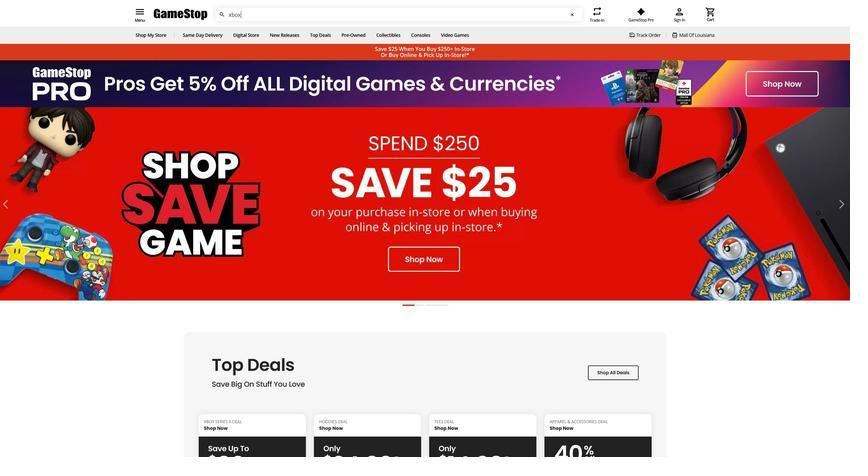 Task type: vqa. For each thing, say whether or not it's contained in the screenshot.
Rebirth
no



Task type: locate. For each thing, give the bounding box(es) containing it.
tab list
[[399, 302, 451, 311]]

save $25 when you buy $250+ in-store image
[[0, 107, 850, 301]]

None search field
[[215, 8, 582, 21]]

shop now image
[[199, 437, 306, 457], [314, 437, 421, 457], [429, 437, 536, 457], [544, 437, 652, 457]]

pro 5% digital image
[[0, 60, 850, 107]]

3 shop now image from the left
[[429, 437, 536, 457]]



Task type: describe. For each thing, give the bounding box(es) containing it.
gamestop image
[[154, 8, 207, 21]]

4 shop now image from the left
[[544, 437, 652, 457]]

2 shop now image from the left
[[314, 437, 421, 457]]

gamestop pro icon image
[[637, 8, 645, 16]]

1 shop now image from the left
[[199, 437, 306, 457]]

Search games, consoles & more search field
[[229, 8, 569, 21]]



